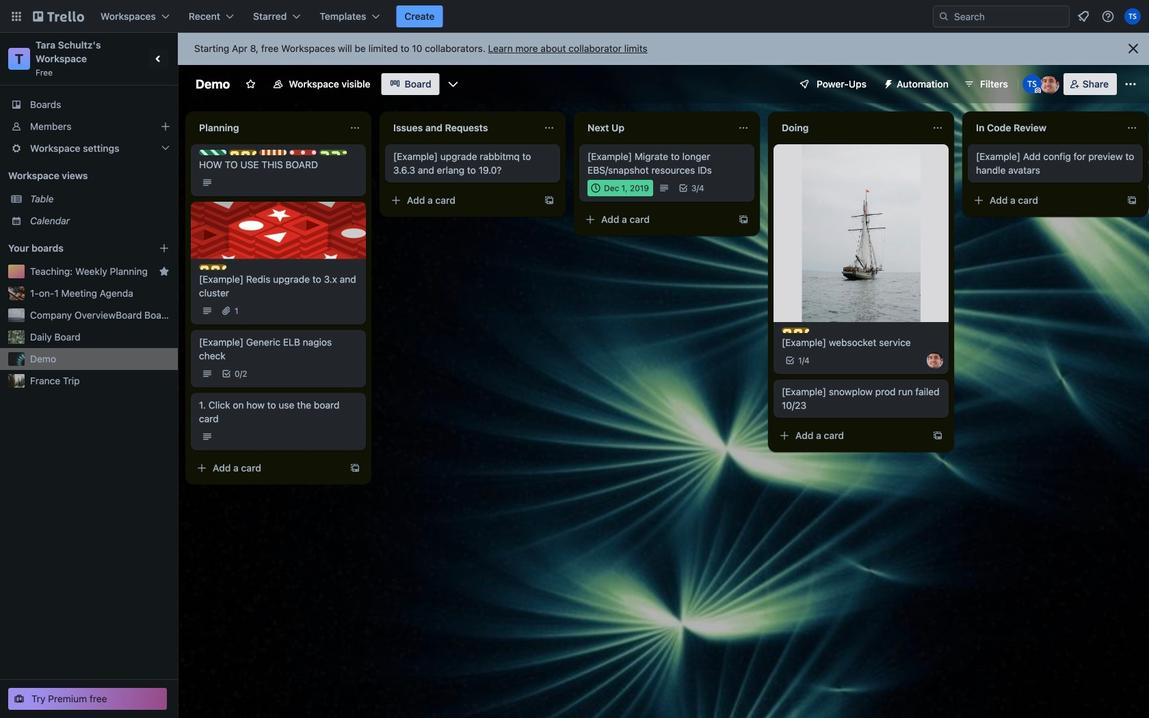 Task type: locate. For each thing, give the bounding box(es) containing it.
your boards with 6 items element
[[8, 240, 138, 257]]

create from template… image
[[544, 195, 555, 206], [1127, 195, 1138, 206], [933, 431, 944, 441], [350, 463, 361, 474]]

2 vertical spatial color: yellow, title: "ready to merge" element
[[782, 328, 810, 333]]

0 notifications image
[[1076, 8, 1092, 25]]

0 vertical spatial james peterson (jamespeterson93) image
[[1041, 75, 1060, 94]]

color: lime, title: "secrets" element
[[320, 150, 347, 155]]

color: green, title: "verified in staging" element
[[199, 150, 227, 155]]

0 vertical spatial color: yellow, title: "ready to merge" element
[[229, 150, 257, 155]]

color: yellow, title: "ready to merge" element
[[229, 150, 257, 155], [199, 265, 227, 270], [782, 328, 810, 333]]

0 horizontal spatial color: yellow, title: "ready to merge" element
[[199, 265, 227, 270]]

color: red, title: "unshippable!" element
[[290, 150, 317, 155]]

show menu image
[[1125, 77, 1138, 91]]

back to home image
[[33, 5, 84, 27]]

1 vertical spatial james peterson (jamespeterson93) image
[[927, 352, 944, 369]]

None text field
[[191, 117, 344, 139], [385, 117, 539, 139], [191, 117, 344, 139], [385, 117, 539, 139]]

primary element
[[0, 0, 1150, 33]]

None checkbox
[[588, 180, 654, 196]]

None text field
[[580, 117, 733, 139], [774, 117, 927, 139], [968, 117, 1122, 139], [580, 117, 733, 139], [774, 117, 927, 139], [968, 117, 1122, 139]]

tara schultz (taraschultz7) image
[[1023, 75, 1042, 94]]

james peterson (jamespeterson93) image
[[1041, 75, 1060, 94], [927, 352, 944, 369]]

create from template… image
[[739, 214, 749, 225]]

workspace navigation collapse icon image
[[149, 49, 168, 68]]

customize views image
[[447, 77, 460, 91]]

0 horizontal spatial james peterson (jamespeterson93) image
[[927, 352, 944, 369]]

1 horizontal spatial james peterson (jamespeterson93) image
[[1041, 75, 1060, 94]]



Task type: describe. For each thing, give the bounding box(es) containing it.
2 horizontal spatial color: yellow, title: "ready to merge" element
[[782, 328, 810, 333]]

1 vertical spatial color: yellow, title: "ready to merge" element
[[199, 265, 227, 270]]

tara schultz (taraschultz7) image
[[1125, 8, 1142, 25]]

Board name text field
[[189, 73, 237, 95]]

1 horizontal spatial color: yellow, title: "ready to merge" element
[[229, 150, 257, 155]]

color: orange, title: "manual deploy steps" element
[[259, 150, 287, 155]]

search image
[[939, 11, 950, 22]]

star or unstar board image
[[245, 79, 256, 90]]

starred icon image
[[159, 266, 170, 277]]

open information menu image
[[1102, 10, 1116, 23]]

this member is an admin of this board. image
[[1035, 88, 1042, 94]]

sm image
[[878, 73, 897, 92]]

add board image
[[159, 243, 170, 254]]

Search field
[[934, 5, 1070, 27]]



Task type: vqa. For each thing, say whether or not it's contained in the screenshot.
Color: yellow, title: "Ready to Merge" element
yes



